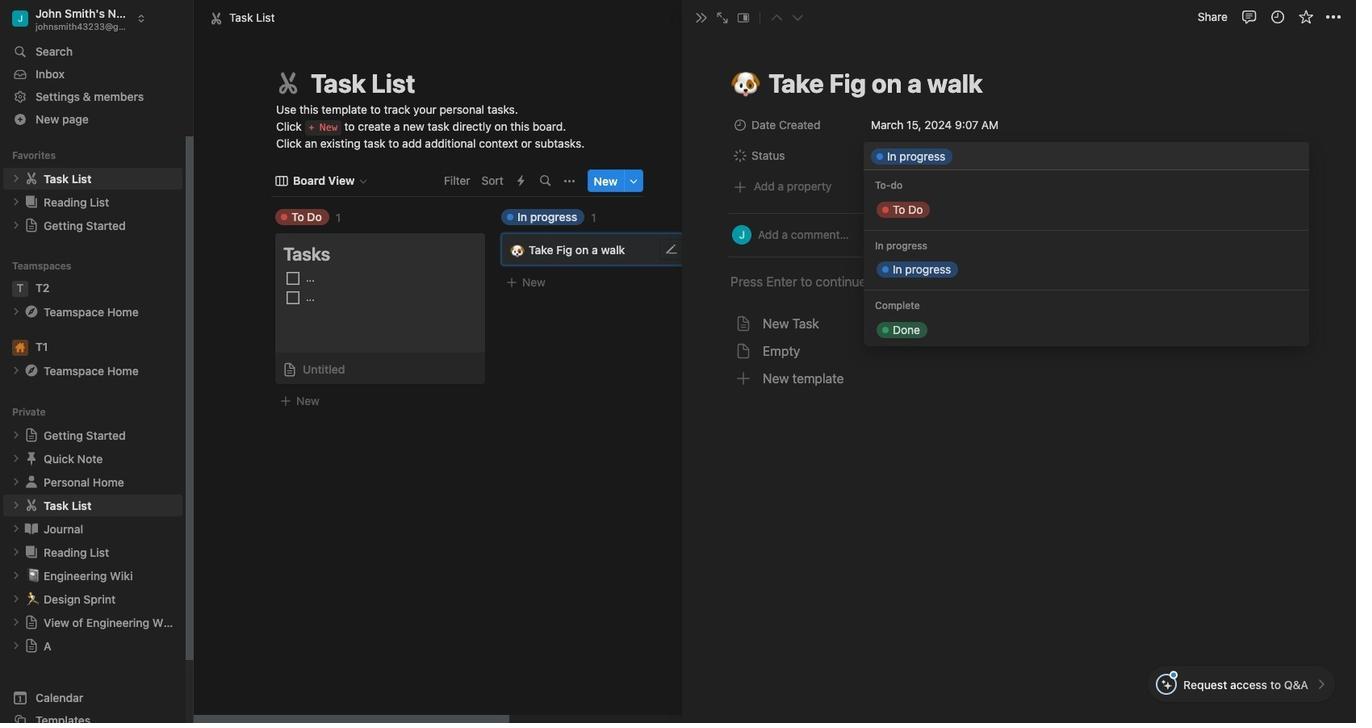 Task type: describe. For each thing, give the bounding box(es) containing it.
side peek region
[[677, 0, 1356, 723]]

create and view automations image
[[518, 175, 525, 187]]

t image
[[12, 281, 28, 297]]

close image
[[695, 11, 708, 24]]



Task type: vqa. For each thing, say whether or not it's contained in the screenshot.
second row from the bottom
yes



Task type: locate. For each thing, give the bounding box(es) containing it.
2 row from the top
[[729, 142, 1309, 173]]

favorite image
[[1298, 9, 1314, 25]]

menu inside side peek region
[[729, 311, 1309, 392]]

1 row from the top
[[729, 112, 1309, 142]]

page properties table
[[729, 112, 1309, 173]]

change page icon image
[[274, 69, 303, 98]]

🐶 image
[[510, 241, 525, 259]]

menu
[[864, 171, 1309, 346], [729, 311, 1309, 392]]

favorited image
[[1299, 10, 1315, 26]]

next page image
[[792, 12, 803, 23]]

comments image
[[1241, 9, 1257, 25]]

updates image
[[1269, 9, 1285, 25], [1271, 10, 1287, 26]]

row
[[729, 112, 1309, 142], [729, 142, 1309, 173]]

open in full page image
[[716, 11, 729, 24]]

🐶 image
[[731, 65, 760, 103]]

previous page image
[[771, 12, 782, 23]]



